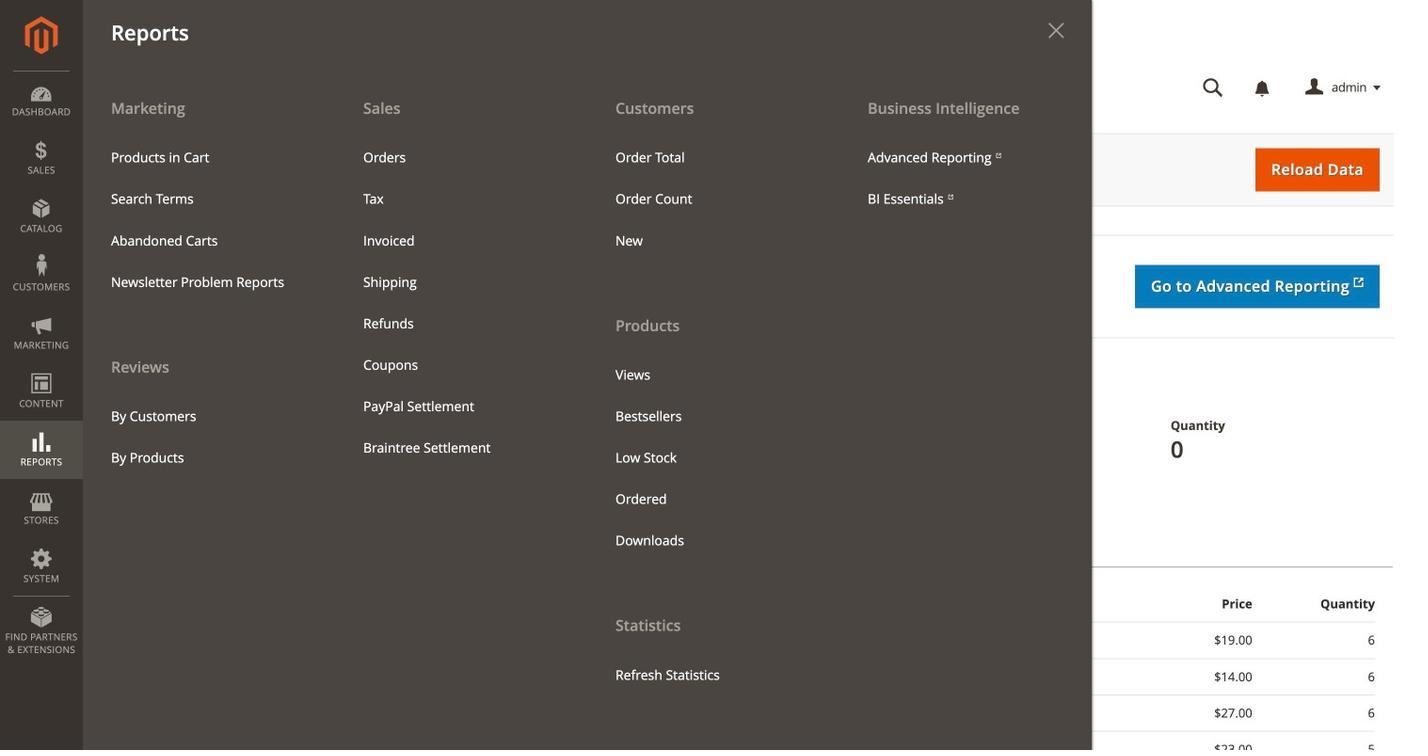 Task type: locate. For each thing, give the bounding box(es) containing it.
menu bar
[[0, 0, 1092, 750]]

menu
[[83, 87, 1092, 750], [83, 87, 335, 479], [587, 87, 840, 696], [97, 137, 321, 303], [349, 137, 573, 469], [602, 137, 826, 262], [854, 137, 1078, 220], [602, 355, 826, 562], [97, 396, 321, 479]]



Task type: vqa. For each thing, say whether or not it's contained in the screenshot.
text field
no



Task type: describe. For each thing, give the bounding box(es) containing it.
magento admin panel image
[[25, 16, 58, 55]]



